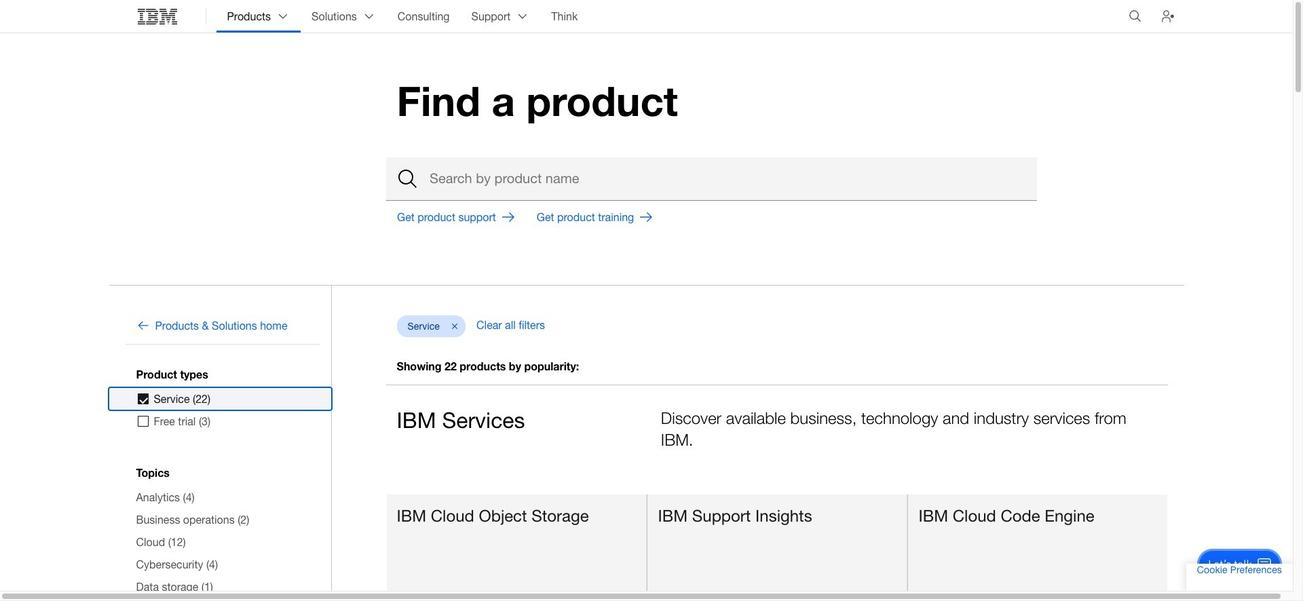 Task type: describe. For each thing, give the bounding box(es) containing it.
search element
[[386, 157, 1037, 201]]

Search text field
[[386, 157, 1037, 201]]

3 test region from the left
[[907, 494, 1168, 601]]



Task type: locate. For each thing, give the bounding box(es) containing it.
1 test region from the left
[[386, 494, 646, 601]]

let's talk element
[[1208, 557, 1252, 572]]

test region
[[386, 494, 646, 601], [646, 494, 907, 601], [907, 494, 1168, 601]]

2 test region from the left
[[646, 494, 907, 601]]



